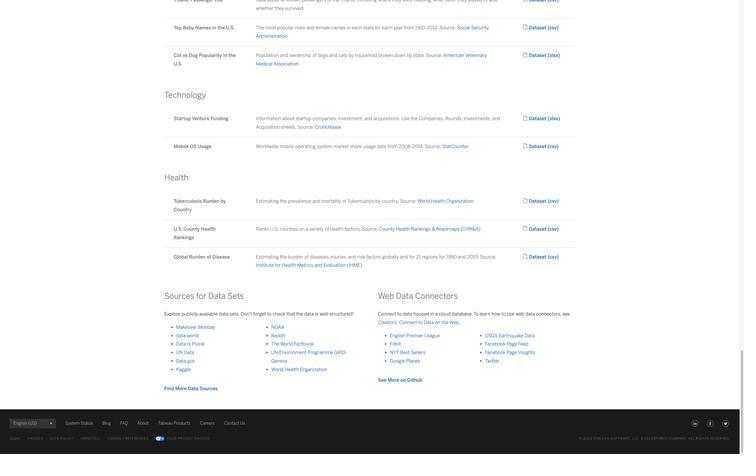 Task type: locate. For each thing, give the bounding box(es) containing it.
1 vertical spatial sources
[[200, 386, 218, 391]]

of right 'passengers'
[[328, 0, 332, 3]]

3 ( from the top
[[548, 116, 550, 121]]

more inside "link"
[[388, 377, 400, 383]]

1 horizontal spatial about
[[282, 116, 295, 121]]

they left were on the right of the page
[[392, 0, 402, 3]]

burden
[[288, 254, 304, 260]]

page down earthquake
[[507, 341, 518, 347]]

1 vertical spatial connect
[[399, 320, 418, 325]]

social
[[458, 25, 471, 30]]

data left is
[[305, 311, 314, 317]]

0 vertical spatial on
[[299, 226, 305, 232]]

a inside connect to data housed in a cloud database. to learn how to use web data connectors, see creators: connect to data on the web .
[[436, 311, 438, 317]]

2 each from the left
[[383, 25, 393, 30]]

english (us)
[[14, 421, 37, 426]]

tableau
[[158, 421, 173, 426], [594, 437, 610, 441]]

world up environment
[[281, 341, 293, 347]]

estimating up 'institute'
[[256, 254, 279, 260]]

about
[[137, 421, 149, 426]]

mobile
[[174, 144, 189, 149]]

of left dogs
[[313, 53, 317, 58]]

in
[[212, 25, 217, 30], [347, 25, 351, 30], [223, 53, 227, 58], [431, 311, 435, 317]]

on inside "link"
[[401, 377, 406, 383]]

1 vertical spatial more
[[175, 386, 187, 391]]

privacy
[[28, 437, 43, 441], [178, 437, 193, 441]]

4 ( from the top
[[548, 144, 550, 149]]

u.s. right the ranks
[[270, 226, 279, 232]]

on inside connect to data housed in a cloud database. to learn how to use web data connectors, see creators: connect to data on the web .
[[435, 320, 441, 325]]

the left prevalence
[[280, 199, 287, 204]]

3 dataset from the top
[[530, 116, 547, 121]]

each left "year"
[[383, 25, 393, 30]]

and right in, on the right of the page
[[490, 0, 498, 3]]

county down country.
[[380, 226, 395, 232]]

data inside connect to data housed in a cloud database. to learn how to use web data connectors, see creators: connect to data on the web .
[[424, 320, 434, 325]]

connect up english premier league link
[[399, 320, 418, 325]]

health inside u.s. county health rankings
[[201, 226, 216, 232]]

2 dataset ( xlsx ) from the top
[[530, 116, 561, 121]]

legal
[[9, 437, 21, 441]]

2 dataset ( csv ) from the top
[[530, 144, 559, 149]]

data is plural link
[[176, 341, 205, 347]]

a left cloud
[[436, 311, 438, 317]]

1 horizontal spatial connect
[[399, 320, 418, 325]]

dataset ( xlsx ) for information about startup companies, investment, and acquisitions. use the companies, rounds, investments, and acquisition sheets. source:
[[530, 116, 561, 121]]

1 csv from the top
[[550, 25, 557, 30]]

source: right country.
[[401, 199, 417, 204]]

google
[[390, 358, 405, 364]]

) for information about startup companies, investment, and acquisitions. use the companies, rounds, investments, and acquisition sheets. source:
[[559, 116, 561, 121]]

the inside 'estimating the burden of diseases, injuries, and risk factors globally and for 21 regions for 1990 and 2010. source: institute for health metrics and evaluation (ihme)'
[[280, 254, 287, 260]]

data right usage
[[377, 144, 387, 149]]

2 vertical spatial a
[[642, 437, 644, 441]]

geneva
[[271, 358, 288, 364]]

system
[[317, 144, 333, 149]]

from right "year"
[[404, 25, 415, 30]]

makeover
[[176, 324, 197, 330]]

tableau up your
[[158, 421, 173, 426]]

the
[[333, 0, 340, 3], [218, 25, 225, 30], [229, 53, 236, 58], [411, 116, 418, 121], [280, 199, 287, 204], [280, 254, 287, 260], [297, 311, 304, 317], [442, 320, 449, 325]]

about for information
[[282, 116, 295, 121]]

legal link
[[9, 435, 21, 443]]

1 horizontal spatial on
[[401, 377, 406, 383]]

0 horizontal spatial world health organization link
[[271, 367, 328, 372]]

0 vertical spatial about
[[267, 0, 280, 3]]

0 vertical spatial xlsx
[[550, 53, 559, 58]]

6 ( from the top
[[548, 226, 550, 232]]

1 ( from the top
[[548, 25, 550, 30]]

english left '(us)'
[[14, 421, 27, 426]]

the down cloud
[[442, 320, 449, 325]]

0 horizontal spatial rankings
[[174, 235, 195, 240]]

2 csv from the top
[[550, 144, 557, 149]]

0 vertical spatial organization
[[447, 199, 474, 204]]

1 vertical spatial rankings
[[174, 235, 195, 240]]

tuberculosis up ranks u.s. counties on a variety of health factors. source: county health rankings & roadmaps (chr&r)
[[348, 199, 375, 204]]

) for the most popular male and female names in each state for each year from 1910-2012. source:
[[557, 25, 559, 30]]

7 dataset from the top
[[530, 254, 547, 260]]

1 vertical spatial tableau
[[594, 437, 610, 441]]

to left the use
[[502, 311, 506, 317]]

world for source:
[[418, 199, 430, 204]]

status
[[81, 421, 93, 426]]

un up data.gov link
[[176, 350, 183, 355]]

( for worldwide mobile operating system market share usage data from 2008-2014. source:
[[548, 144, 550, 149]]

dataset for population and ownership of dogs and cats by household broken down by state. source:
[[530, 53, 547, 58]]

0 vertical spatial connect
[[378, 311, 397, 317]]

0 horizontal spatial each
[[352, 25, 362, 30]]

1 vertical spatial web
[[450, 320, 459, 325]]

0 vertical spatial estimating
[[256, 199, 279, 204]]

burden
[[203, 199, 220, 204], [189, 254, 206, 260]]

company.
[[669, 437, 688, 441]]

source: right state.
[[426, 53, 443, 58]]

mortality
[[322, 199, 341, 204]]

( for the most popular male and female names in each state for each year from 1910-2012. source:
[[548, 25, 550, 30]]

1 horizontal spatial organization
[[447, 199, 474, 204]]

2 un from the left
[[271, 350, 278, 355]]

of up metrics
[[305, 254, 309, 260]]

1 vertical spatial burden
[[189, 254, 206, 260]]

source:
[[440, 25, 456, 30], [426, 53, 443, 58], [298, 124, 314, 130], [425, 144, 442, 149], [401, 199, 417, 204], [362, 226, 379, 232], [480, 254, 497, 260]]

products
[[174, 421, 191, 426]]

1 horizontal spatial web
[[450, 320, 459, 325]]

salesforce
[[645, 437, 668, 441]]

) for population and ownership of dogs and cats by household broken down by state. source:
[[559, 53, 561, 58]]

2 horizontal spatial on
[[435, 320, 441, 325]]

world health organization link down un environment programme grid- geneva link
[[271, 367, 328, 372]]

facebook up twitter
[[485, 350, 506, 355]]

un up geneva
[[271, 350, 278, 355]]

and right investment,
[[365, 116, 373, 121]]

1 horizontal spatial rankings
[[412, 226, 431, 232]]

sets
[[228, 291, 244, 301]]

health inside "noaa reddit the world factbook un environment programme grid- geneva world health organization"
[[285, 367, 299, 372]]

more
[[388, 377, 400, 383], [175, 386, 187, 391]]

vs
[[183, 53, 188, 58]]

1 vertical spatial english
[[14, 421, 27, 426]]

1 horizontal spatial un
[[271, 350, 278, 355]]

the right popularity
[[229, 53, 236, 58]]

1 dataset ( xlsx ) from the top
[[530, 53, 561, 58]]

1 horizontal spatial privacy
[[178, 437, 193, 441]]

they right cabin
[[458, 0, 467, 3]]

web down database.
[[450, 320, 459, 325]]

0 vertical spatial world health organization link
[[418, 199, 474, 204]]

) for estimating the burden of diseases, injuries, and risk factors globally and for 21 regions for 1990 and 2010. source:
[[557, 254, 559, 260]]

facebook page feed link
[[485, 341, 529, 347]]

on right counties
[[299, 226, 305, 232]]

2 dataset from the top
[[530, 53, 547, 58]]

source: down startup
[[298, 124, 314, 130]]

1 estimating from the top
[[256, 199, 279, 204]]

the right use at the top of page
[[411, 116, 418, 121]]

7 ( from the top
[[548, 254, 550, 260]]

1 horizontal spatial tuberculosis
[[348, 199, 375, 204]]

estimating inside 'estimating the burden of diseases, injuries, and risk factors globally and for 21 regions for 1990 and 2010. source: institute for health metrics and evaluation (ihme)'
[[256, 254, 279, 260]]

organization inside "noaa reddit the world factbook un environment programme grid- geneva world health organization"
[[300, 367, 328, 372]]

world down geneva
[[271, 367, 284, 372]]

world up county health rankings & roadmaps (chr&r) link
[[418, 199, 430, 204]]

for up "available"
[[196, 291, 207, 301]]

privacy right your
[[178, 437, 193, 441]]

2 page from the top
[[507, 350, 518, 355]]

connect to data housed in a cloud database. to learn how to use web data connectors, see creators: connect to data on the web .
[[378, 311, 571, 325]]

0 horizontal spatial tableau
[[158, 421, 173, 426]]

and right investments,
[[493, 116, 501, 121]]

the down reddit
[[271, 341, 280, 347]]

privacy down selected language element on the bottom left of page
[[28, 437, 43, 441]]

the right that
[[297, 311, 304, 317]]

for left 1990
[[439, 254, 445, 260]]

female
[[316, 25, 331, 30]]

a for ©
[[642, 437, 644, 441]]

dogs
[[318, 53, 329, 58]]

0 horizontal spatial county
[[184, 226, 200, 232]]

3 csv from the top
[[550, 199, 557, 204]]

monday
[[198, 324, 216, 330]]

tuberculosis up country
[[174, 199, 202, 204]]

rankings left & at the right of the page
[[412, 226, 431, 232]]

reddit
[[271, 333, 285, 339]]

1 page from the top
[[507, 341, 518, 347]]

learn
[[480, 311, 491, 317]]

english inside selected language element
[[14, 421, 27, 426]]

4 csv from the top
[[550, 226, 557, 232]]

ranks
[[256, 226, 269, 232]]

2 vertical spatial world
[[271, 367, 284, 372]]

more right find
[[175, 386, 187, 391]]

0 vertical spatial world
[[418, 199, 430, 204]]

data left sets.
[[219, 311, 229, 317]]

check
[[273, 311, 286, 317]]

1 horizontal spatial each
[[383, 25, 393, 30]]

1 vertical spatial the
[[271, 341, 280, 347]]

2 vertical spatial on
[[401, 377, 406, 383]]

sheets.
[[281, 124, 297, 130]]

1 horizontal spatial more
[[388, 377, 400, 383]]

u.s. down cat
[[174, 61, 183, 67]]

2 county from the left
[[380, 226, 395, 232]]

5 ( from the top
[[548, 199, 550, 204]]

u.s. inside cat vs dog popularity in the u.s.
[[174, 61, 183, 67]]

each left state
[[352, 25, 362, 30]]

4 dataset from the top
[[530, 144, 547, 149]]

cookie preferences button
[[108, 435, 149, 443]]

data inside usgs earthquake data facebook page feed facebook page insights twitter
[[525, 333, 535, 339]]

1 vertical spatial about
[[282, 116, 295, 121]]

find
[[164, 386, 174, 391]]

the inside "noaa reddit the world factbook un environment programme grid- geneva world health organization"
[[271, 341, 280, 347]]

about up sheets.
[[282, 116, 295, 121]]

1 vertical spatial from
[[388, 144, 398, 149]]

1 county from the left
[[184, 226, 200, 232]]

and up association
[[280, 53, 288, 58]]

on left github
[[401, 377, 406, 383]]

csv for estimating the prevalence and mortality of tuberculosis by country. source:
[[550, 226, 557, 232]]

u.s. inside u.s. county health rankings
[[174, 226, 183, 232]]

6 dataset from the top
[[530, 226, 547, 232]]

dataset for the most popular male and female names in each state for each year from 1910-2012. source:
[[530, 25, 547, 30]]

and right globally
[[400, 254, 408, 260]]

more for sources
[[175, 386, 187, 391]]

4 dataset ( csv ) from the top
[[530, 226, 559, 232]]

english for english premier league fitbit nyt best sellers google places
[[390, 333, 406, 339]]

top baby names in the u.s.
[[174, 25, 235, 30]]

0 vertical spatial the
[[256, 25, 264, 30]]

0 horizontal spatial privacy
[[28, 437, 43, 441]]

crunchbase link
[[315, 124, 341, 130]]

english inside the english premier league fitbit nyt best sellers google places
[[390, 333, 406, 339]]

5 dataset from the top
[[530, 199, 547, 204]]

technology
[[164, 90, 206, 100]]

estimating
[[256, 199, 279, 204], [256, 254, 279, 260]]

more for web
[[388, 377, 400, 383]]

0 vertical spatial more
[[388, 377, 400, 383]]

0 vertical spatial sources
[[164, 291, 195, 301]]

1 tuberculosis from the left
[[174, 199, 202, 204]]

by
[[349, 53, 354, 58], [407, 53, 412, 58], [221, 199, 226, 204], [376, 199, 381, 204]]

page
[[507, 341, 518, 347], [507, 350, 518, 355]]

2 privacy from the left
[[178, 437, 193, 441]]

0 vertical spatial burden
[[203, 199, 220, 204]]

burden inside tuberculosis burden by country
[[203, 199, 220, 204]]

1 vertical spatial world health organization link
[[271, 367, 328, 372]]

1 vertical spatial xlsx
[[550, 116, 559, 121]]

1 vertical spatial page
[[507, 350, 518, 355]]

0 horizontal spatial sources
[[164, 291, 195, 301]]

makeover monday data.world data is plural un data data.gov kaggle
[[176, 324, 216, 372]]

u.s. down country
[[174, 226, 183, 232]]

to
[[474, 311, 479, 317]]

1 vertical spatial organization
[[300, 367, 328, 372]]

about inside information about startup companies, investment, and acquisitions. use the companies, rounds, investments, and acquisition sheets. source:
[[282, 116, 295, 121]]

and right 1990
[[458, 254, 467, 260]]

web
[[516, 311, 525, 317]]

1 xlsx from the top
[[550, 53, 559, 58]]

for
[[375, 25, 381, 30], [410, 254, 416, 260], [439, 254, 445, 260], [275, 263, 281, 268], [196, 291, 207, 301]]

1 un from the left
[[176, 350, 183, 355]]

in,
[[484, 0, 489, 3]]

( for estimating the prevalence and mortality of tuberculosis by country. source:
[[548, 199, 550, 204]]

web up 'creators:'
[[378, 291, 395, 301]]

they down all
[[275, 6, 284, 11]]

the inside information about startup companies, investment, and acquisitions. use the companies, rounds, investments, and acquisition sheets. source:
[[411, 116, 418, 121]]

dataset for worldwide mobile operating system market share usage data from 2008-2014. source:
[[530, 144, 547, 149]]

the left most
[[256, 25, 264, 30]]

0 horizontal spatial more
[[175, 386, 187, 391]]

ranks u.s. counties on a variety of health factors. source: county health rankings & roadmaps (chr&r)
[[256, 226, 481, 232]]

0 horizontal spatial on
[[299, 226, 305, 232]]

risk
[[358, 254, 366, 260]]

0 horizontal spatial about
[[267, 0, 280, 3]]

un data link
[[176, 350, 194, 355]]

2 estimating from the top
[[256, 254, 279, 260]]

a right llc,
[[642, 437, 644, 441]]

1910-
[[416, 25, 427, 30]]

( for population and ownership of dogs and cats by household broken down by state. source:
[[548, 53, 550, 58]]

source: right 2012.
[[440, 25, 456, 30]]

english up fitbit
[[390, 333, 406, 339]]

0 vertical spatial dataset ( xlsx )
[[530, 53, 561, 58]]

mobile os usage
[[174, 144, 212, 149]]

0 horizontal spatial un
[[176, 350, 183, 355]]

organization for noaa reddit the world factbook un environment programme grid- geneva world health organization
[[300, 367, 328, 372]]

faq link
[[120, 420, 128, 427]]

dataset ( xlsx ) for population and ownership of dogs and cats by household broken down by state. source:
[[530, 53, 561, 58]]

dataset ( csv ) for data about all known passengers of the titanic, including where they were heading, what cabin they stayed in, and whether they survived.
[[530, 25, 559, 30]]

sets.
[[230, 311, 240, 317]]

page down facebook page feed link
[[507, 350, 518, 355]]

dataset for estimating the prevalence and mortality of tuberculosis by country. source:
[[530, 199, 547, 204]]

your
[[167, 437, 177, 441]]

a left variety
[[306, 226, 309, 232]]

1 each from the left
[[352, 25, 362, 30]]

1 horizontal spatial a
[[436, 311, 438, 317]]

0 horizontal spatial tuberculosis
[[174, 199, 202, 204]]

to down housed
[[419, 320, 423, 325]]

organization for estimating the prevalence and mortality of tuberculosis by country. source: world health organization
[[447, 199, 474, 204]]

1 vertical spatial a
[[436, 311, 438, 317]]

0 vertical spatial page
[[507, 341, 518, 347]]

facebook down usgs
[[485, 341, 506, 347]]

database.
[[452, 311, 473, 317]]

1 horizontal spatial english
[[390, 333, 406, 339]]

0 horizontal spatial english
[[14, 421, 27, 426]]

crunchbase
[[315, 124, 341, 130]]

1 horizontal spatial county
[[380, 226, 395, 232]]

0 vertical spatial from
[[404, 25, 415, 30]]

on down cloud
[[435, 320, 441, 325]]

world health organization link up roadmaps on the right of the page
[[418, 199, 474, 204]]

cats
[[339, 53, 348, 58]]

csv for data about all known passengers of the titanic, including where they were heading, what cabin they stayed in, and whether they survived.
[[550, 25, 557, 30]]

data right 'web'
[[526, 311, 536, 317]]

0 vertical spatial facebook
[[485, 341, 506, 347]]

usgs earthquake data facebook page feed facebook page insights twitter
[[485, 333, 536, 364]]

institute for health metrics and evaluation (ihme) link
[[256, 263, 363, 268]]

estimating the prevalence and mortality of tuberculosis by country. source: world health organization
[[256, 199, 474, 204]]

1 horizontal spatial sources
[[200, 386, 218, 391]]

connect
[[378, 311, 397, 317], [399, 320, 418, 325]]

metrics
[[297, 263, 314, 268]]

sources for data sets
[[164, 291, 244, 301]]

2 ( from the top
[[548, 53, 550, 58]]

2 horizontal spatial a
[[642, 437, 644, 441]]

tableau products
[[158, 421, 191, 426]]

worldwide
[[256, 144, 279, 149]]

more right see on the bottom right of page
[[388, 377, 400, 383]]

0 horizontal spatial organization
[[300, 367, 328, 372]]

0 vertical spatial web
[[378, 291, 395, 301]]

1 horizontal spatial the
[[271, 341, 280, 347]]

connectors
[[416, 291, 458, 301]]

about inside data about all known passengers of the titanic, including where they were heading, what cabin they stayed in, and whether they survived.
[[267, 0, 280, 3]]

0 horizontal spatial web
[[378, 291, 395, 301]]

1 vertical spatial on
[[435, 320, 441, 325]]

startup venture funding
[[174, 116, 229, 121]]

the inside data about all known passengers of the titanic, including where they were heading, what cabin they stayed in, and whether they survived.
[[333, 0, 340, 3]]

csv for information about startup companies, investment, and acquisitions. use the companies, rounds, investments, and acquisition sheets. source:
[[550, 144, 557, 149]]

to up 'creators:'
[[398, 311, 402, 317]]

0 horizontal spatial connect
[[378, 311, 397, 317]]

kaggle
[[176, 367, 191, 372]]

( for ranks u.s. counties on a variety of health factors. source:
[[548, 226, 550, 232]]

( for information about startup companies, investment, and acquisitions. use the companies, rounds, investments, and acquisition sheets. source:
[[548, 116, 550, 121]]

careers
[[200, 421, 215, 426]]

1 vertical spatial estimating
[[256, 254, 279, 260]]

2 horizontal spatial they
[[458, 0, 467, 3]]

rankings up global
[[174, 235, 195, 240]]

rankings inside u.s. county health rankings
[[174, 235, 195, 240]]

system
[[66, 421, 80, 426]]

) for ranks u.s. counties on a variety of health factors. source:
[[557, 226, 559, 232]]

and left mortality
[[313, 199, 321, 204]]

0 vertical spatial english
[[390, 333, 406, 339]]

source: right factors.
[[362, 226, 379, 232]]

the left titanic,
[[333, 0, 340, 3]]

.
[[459, 320, 460, 325]]

connect up 'creators:'
[[378, 311, 397, 317]]

0 vertical spatial a
[[306, 226, 309, 232]]

veterinary
[[466, 53, 488, 58]]

cat
[[174, 53, 182, 58]]

passengers
[[302, 0, 327, 3]]

for right state
[[375, 25, 381, 30]]

factbook
[[294, 341, 314, 347]]

dataset
[[530, 25, 547, 30], [530, 53, 547, 58], [530, 116, 547, 121], [530, 144, 547, 149], [530, 199, 547, 204], [530, 226, 547, 232], [530, 254, 547, 260]]

about left all
[[267, 0, 280, 3]]

1 vertical spatial facebook
[[485, 350, 506, 355]]

county down country
[[184, 226, 200, 232]]

see more on github
[[378, 377, 423, 383]]

5 dataset ( csv ) from the top
[[530, 254, 559, 260]]

the left burden
[[280, 254, 287, 260]]

1 dataset from the top
[[530, 25, 547, 30]]

un inside "noaa reddit the world factbook un environment programme grid- geneva world health organization"
[[271, 350, 278, 355]]

year
[[394, 25, 403, 30]]

from left 2008-
[[388, 144, 398, 149]]

u.s. right names
[[226, 25, 235, 30]]

software,
[[611, 437, 632, 441]]

1 dataset ( csv ) from the top
[[530, 25, 559, 30]]

reserved.
[[711, 437, 731, 441]]

estimating up the ranks
[[256, 199, 279, 204]]

tableau right 2023
[[594, 437, 610, 441]]

1 vertical spatial dataset ( xlsx )
[[530, 116, 561, 121]]

dataset for ranks u.s. counties on a variety of health factors. source:
[[530, 226, 547, 232]]

about for data
[[267, 0, 280, 3]]

1 horizontal spatial from
[[404, 25, 415, 30]]

source: right 2010.
[[480, 254, 497, 260]]

2 xlsx from the top
[[550, 116, 559, 121]]



Task type: describe. For each thing, give the bounding box(es) containing it.
2008-
[[399, 144, 413, 149]]

see
[[563, 311, 571, 317]]

dataset ( csv ) for estimating the prevalence and mortality of tuberculosis by country. source:
[[530, 226, 559, 232]]

where
[[378, 0, 391, 3]]

©
[[580, 437, 583, 441]]

data about all known passengers of the titanic, including where they were heading, what cabin they stayed in, and whether they survived.
[[256, 0, 498, 11]]

2 facebook from the top
[[485, 350, 506, 355]]

of left disease
[[207, 254, 211, 260]]

xlsx for information about startup companies, investment, and acquisitions. use the companies, rounds, investments, and acquisition sheets. source:
[[550, 116, 559, 121]]

county health rankings & roadmaps (chr&r) link
[[380, 226, 481, 232]]

2 tuberculosis from the left
[[348, 199, 375, 204]]

investment,
[[339, 116, 364, 121]]

rounds,
[[446, 116, 463, 121]]

of inside data about all known passengers of the titanic, including where they were heading, what cabin they stayed in, and whether they survived.
[[328, 0, 332, 3]]

cat vs dog popularity in the u.s.
[[174, 53, 236, 67]]

estimating the burden of diseases, injuries, and risk factors globally and for 21 regions for 1990 and 2010. source: institute for health metrics and evaluation (ihme)
[[256, 254, 497, 268]]

dataset ( csv ) for information about startup companies, investment, and acquisitions. use the companies, rounds, investments, and acquisition sheets. source:
[[530, 144, 559, 149]]

0 horizontal spatial the
[[256, 25, 264, 30]]

the inside connect to data housed in a cloud database. to learn how to use web data connectors, see creators: connect to data on the web .
[[442, 320, 449, 325]]

what
[[434, 0, 444, 3]]

health inside 'estimating the burden of diseases, injuries, and risk factors globally and for 21 regions for 1990 and 2010. source: institute for health metrics and evaluation (ihme)'
[[282, 263, 296, 268]]

in inside cat vs dog popularity in the u.s.
[[223, 53, 227, 58]]

association
[[274, 61, 299, 67]]

makeover monday link
[[176, 324, 216, 330]]

most
[[265, 25, 276, 30]]

creators: connect to data on the web link
[[378, 320, 459, 325]]

2012.
[[427, 25, 439, 30]]

tuberculosis inside tuberculosis burden by country
[[174, 199, 202, 204]]

llc,
[[633, 437, 641, 441]]

startup
[[174, 116, 191, 121]]

1 privacy from the left
[[28, 437, 43, 441]]

places
[[406, 358, 421, 364]]

of right mortality
[[342, 199, 347, 204]]

cabin
[[445, 0, 457, 3]]

world for geneva
[[271, 367, 284, 372]]

acquisitions.
[[374, 116, 401, 121]]

market
[[334, 144, 349, 149]]

explore
[[164, 311, 181, 317]]

the right names
[[218, 25, 225, 30]]

xlsx for population and ownership of dogs and cats by household broken down by state. source:
[[550, 53, 559, 58]]

usgs
[[485, 333, 498, 339]]

about link
[[137, 420, 149, 427]]

os
[[190, 144, 197, 149]]

source: right 2014.
[[425, 144, 442, 149]]

of inside 'estimating the burden of diseases, injuries, and risk factors globally and for 21 regions for 1990 and 2010. source: institute for health metrics and evaluation (ihme)'
[[305, 254, 309, 260]]

selected language element
[[14, 419, 52, 428]]

feed
[[519, 341, 529, 347]]

county inside u.s. county health rankings
[[184, 226, 200, 232]]

best
[[400, 350, 410, 355]]

(ihme)
[[347, 263, 363, 268]]

1 horizontal spatial they
[[392, 0, 402, 3]]

factors
[[367, 254, 382, 260]]

0 horizontal spatial they
[[275, 6, 284, 11]]

contact us
[[224, 421, 245, 426]]

data up the "creators: connect to data on the web" link
[[403, 311, 413, 317]]

source: inside information about startup companies, investment, and acquisitions. use the companies, rounds, investments, and acquisition sheets. source:
[[298, 124, 314, 130]]

0 vertical spatial rankings
[[412, 226, 431, 232]]

google places link
[[390, 358, 421, 364]]

use
[[402, 116, 410, 121]]

all
[[689, 437, 696, 441]]

of left "health"
[[325, 226, 329, 232]]

tuberculosis burden by country
[[174, 199, 226, 213]]

don't
[[241, 311, 252, 317]]

to left check
[[267, 311, 272, 317]]

web inside connect to data housed in a cloud database. to learn how to use web data connectors, see creators: connect to data on the web .
[[450, 320, 459, 325]]

burden for global
[[189, 254, 206, 260]]

startup
[[296, 116, 312, 121]]

known
[[287, 0, 301, 3]]

contact us link
[[224, 420, 245, 427]]

twitter link
[[485, 358, 500, 364]]

un inside "makeover monday data.world data is plural un data data.gov kaggle"
[[176, 350, 183, 355]]

social security administration link
[[256, 25, 490, 39]]

( for estimating the burden of diseases, injuries, and risk factors globally and for 21 regions for 1990 and 2010. source:
[[548, 254, 550, 260]]

) for worldwide mobile operating system market share usage data from 2008-2014. source:
[[557, 144, 559, 149]]

&
[[432, 226, 436, 232]]

1 facebook from the top
[[485, 341, 506, 347]]

well-
[[320, 311, 330, 317]]

dataset for information about startup companies, investment, and acquisitions. use the companies, rounds, investments, and acquisition sheets. source:
[[530, 116, 547, 121]]

and left cats
[[330, 53, 338, 58]]

see
[[378, 377, 387, 383]]

contact
[[224, 421, 239, 426]]

state
[[363, 25, 374, 30]]

for right 'institute'
[[275, 263, 281, 268]]

down
[[395, 53, 406, 58]]

the inside cat vs dog popularity in the u.s.
[[229, 53, 236, 58]]

(chr&r)
[[461, 226, 481, 232]]

institute
[[256, 263, 274, 268]]

nyt best sellers link
[[390, 350, 426, 355]]

blog
[[102, 421, 111, 426]]

english for english (us)
[[14, 421, 27, 426]]

companies,
[[313, 116, 337, 121]]

github
[[408, 377, 423, 383]]

u.s. county health rankings
[[174, 226, 216, 240]]

country
[[174, 207, 192, 213]]

available
[[199, 311, 218, 317]]

2023
[[584, 437, 593, 441]]

titanic,
[[341, 0, 357, 3]]

administration
[[256, 33, 288, 39]]

dataset for estimating the burden of diseases, injuries, and risk factors globally and for 21 regions for 1990 and 2010. source:
[[530, 254, 547, 260]]

0 horizontal spatial from
[[388, 144, 398, 149]]

top
[[174, 25, 182, 30]]

estimating for estimating the prevalence and mortality of tuberculosis by country. source: world health organization
[[256, 199, 279, 204]]

0 horizontal spatial a
[[306, 226, 309, 232]]

cloud
[[439, 311, 451, 317]]

health
[[331, 226, 344, 232]]

and right male
[[307, 25, 315, 30]]

american
[[444, 53, 465, 58]]

were
[[403, 0, 413, 3]]

system status link
[[66, 420, 93, 427]]

burden for tuberculosis
[[203, 199, 220, 204]]

faq
[[120, 421, 128, 426]]

1 horizontal spatial world health organization link
[[418, 199, 474, 204]]

by inside tuberculosis burden by country
[[221, 199, 226, 204]]

and inside data about all known passengers of the titanic, including where they were heading, what cabin they stayed in, and whether they survived.
[[490, 0, 498, 3]]

stayed
[[468, 0, 483, 3]]

creators:
[[378, 320, 398, 325]]

globally
[[383, 254, 399, 260]]

the most popular male and female names in each state for each year from 1910-2012. source:
[[256, 25, 458, 30]]

0 vertical spatial tableau
[[158, 421, 173, 426]]

in inside connect to data housed in a cloud database. to learn how to use web data connectors, see creators: connect to data on the web .
[[431, 311, 435, 317]]

source: inside 'estimating the burden of diseases, injuries, and risk factors globally and for 21 regions for 1990 and 2010. source: institute for health metrics and evaluation (ihme)'
[[480, 254, 497, 260]]

uninstall link
[[81, 435, 101, 443]]

medical
[[256, 61, 273, 67]]

and up the (ihme)
[[349, 254, 357, 260]]

and down diseases,
[[315, 263, 323, 268]]

5 csv from the top
[[550, 254, 557, 260]]

1 vertical spatial world
[[281, 341, 293, 347]]

noaa
[[271, 324, 285, 330]]

factors.
[[345, 226, 361, 232]]

for left 21
[[410, 254, 416, 260]]

a for connect
[[436, 311, 438, 317]]

3 dataset ( csv ) from the top
[[530, 199, 559, 204]]

twitter
[[485, 358, 500, 364]]

1 horizontal spatial tableau
[[594, 437, 610, 441]]

structured!
[[330, 311, 354, 317]]

acquisition
[[256, 124, 280, 130]]

) for estimating the prevalence and mortality of tuberculosis by country. source:
[[557, 199, 559, 204]]

statcounter
[[443, 144, 469, 149]]

country.
[[382, 199, 400, 204]]

data inside data about all known passengers of the titanic, including where they were heading, what cabin they stayed in, and whether they survived.
[[256, 0, 266, 3]]

whether
[[256, 6, 274, 11]]

operating
[[295, 144, 316, 149]]

choices
[[194, 437, 211, 441]]

estimating for estimating the burden of diseases, injuries, and risk factors globally and for 21 regions for 1990 and 2010. source: institute for health metrics and evaluation (ihme)
[[256, 254, 279, 260]]



Task type: vqa. For each thing, say whether or not it's contained in the screenshot.


